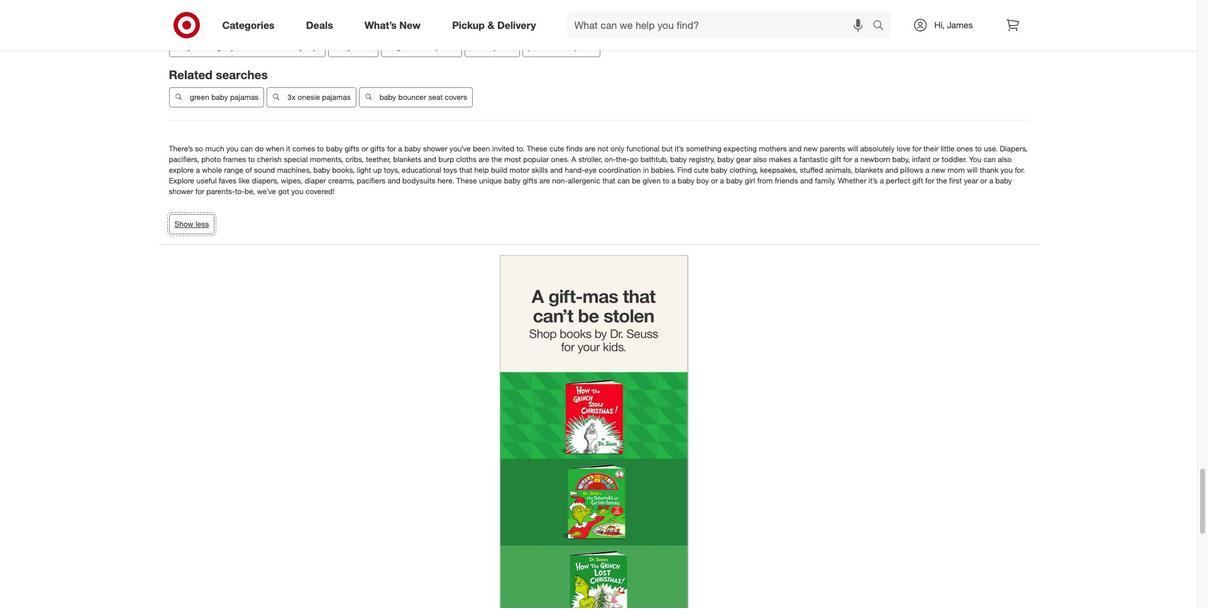 Task type: vqa. For each thing, say whether or not it's contained in the screenshot.
"While browsing, select the heart icon on your favorite items to keep tabs on availability and new sale prices."
no



Task type: locate. For each thing, give the bounding box(es) containing it.
it's right whether
[[869, 176, 878, 186]]

1 vertical spatial the
[[937, 176, 948, 186]]

related for related searches
[[169, 67, 213, 82]]

creams,
[[328, 176, 355, 186]]

0 vertical spatial can
[[241, 144, 253, 153]]

1 vertical spatial you
[[1001, 165, 1013, 175]]

or right boy
[[712, 176, 718, 186]]

0 horizontal spatial pajamas
[[230, 92, 258, 102]]

show less button
[[169, 215, 215, 235]]

2 pajamas from the left
[[322, 92, 350, 102]]

what's new
[[365, 19, 421, 31]]

1 horizontal spatial are
[[540, 176, 550, 186]]

gifts up 'teether,'
[[371, 144, 385, 153]]

it
[[286, 144, 290, 153]]

shower up burp
[[423, 144, 448, 153]]

or down the thank
[[981, 176, 988, 186]]

0 horizontal spatial baby
[[286, 42, 303, 52]]

when
[[266, 144, 284, 153]]

2 also from the left
[[999, 155, 1012, 164]]

blankets up educational
[[393, 155, 422, 164]]

blankets down newborn on the top of the page
[[855, 165, 884, 175]]

2 vertical spatial can
[[618, 176, 630, 186]]

pajamas inside 3x onesie pajamas link
[[322, 92, 350, 102]]

1 vertical spatial can
[[984, 155, 996, 164]]

to down babies.
[[663, 176, 670, 186]]

3 pajamas from the left
[[566, 42, 595, 52]]

related up green
[[169, 67, 213, 82]]

baby right green
[[211, 92, 228, 102]]

pajamas down pickup & delivery link
[[485, 42, 514, 52]]

1 horizontal spatial blankets
[[855, 165, 884, 175]]

only
[[611, 144, 625, 153]]

be,
[[245, 187, 255, 196]]

1 horizontal spatial gift
[[913, 176, 924, 186]]

it's right the but
[[675, 144, 684, 153]]

baby bouncer seat covers
[[379, 92, 467, 102]]

expecting
[[724, 144, 757, 153]]

toys down burp
[[443, 165, 457, 175]]

finds
[[567, 144, 583, 153]]

are down the skills
[[540, 176, 550, 186]]

toys,
[[384, 165, 400, 175]]

sound
[[254, 165, 275, 175]]

1 vertical spatial gift
[[913, 176, 924, 186]]

0 vertical spatial shower
[[423, 144, 448, 153]]

also right gear
[[754, 155, 767, 164]]

ones
[[957, 144, 974, 153]]

polka-dots pajamas
[[528, 42, 595, 52]]

2 horizontal spatial you
[[1001, 165, 1013, 175]]

0 vertical spatial that
[[460, 165, 473, 175]]

faves
[[219, 176, 237, 186]]

0 horizontal spatial toys
[[224, 42, 238, 52]]

that down coordination
[[603, 176, 616, 186]]

1 vertical spatial related
[[169, 67, 213, 82]]

whether
[[838, 176, 867, 186]]

and down toys,
[[388, 176, 401, 186]]

pajamas
[[427, 42, 456, 52], [485, 42, 514, 52], [566, 42, 595, 52]]

you down wipes,
[[291, 187, 304, 196]]

clothing,
[[730, 165, 758, 175]]

can left do
[[241, 144, 253, 153]]

related
[[169, 17, 213, 32], [169, 67, 213, 82]]

1 vertical spatial these
[[457, 176, 477, 186]]

thank
[[980, 165, 999, 175]]

useful
[[197, 176, 217, 186]]

related up baby-
[[169, 17, 213, 32]]

0 horizontal spatial blankets
[[393, 155, 422, 164]]

makes
[[770, 155, 792, 164]]

1 horizontal spatial it's
[[869, 176, 878, 186]]

searches
[[216, 67, 268, 82]]

0 horizontal spatial cute
[[550, 144, 565, 153]]

pajamas for 3x onesie pajamas
[[322, 92, 350, 102]]

1 vertical spatial blankets
[[855, 165, 884, 175]]

pajamas for long-sleeve pajamas
[[427, 42, 456, 52]]

show less
[[175, 220, 209, 229]]

0 vertical spatial these
[[527, 144, 548, 153]]

green baby pajamas
[[190, 92, 258, 102]]

0 horizontal spatial the
[[492, 155, 502, 164]]

pajamas right sleeve
[[427, 42, 456, 52]]

1 pajamas from the left
[[427, 42, 456, 52]]

the
[[492, 155, 502, 164], [937, 176, 948, 186]]

1 horizontal spatial baby
[[334, 42, 351, 52]]

0 vertical spatial blankets
[[393, 155, 422, 164]]

dots
[[549, 42, 564, 52]]

will up year
[[968, 165, 978, 175]]

baby up find
[[671, 155, 687, 164]]

so
[[195, 144, 203, 153]]

explore
[[169, 165, 194, 175]]

pajamas for polka-dots pajamas
[[566, 42, 595, 52]]

these down help
[[457, 176, 477, 186]]

cribs,
[[346, 155, 364, 164]]

got
[[278, 187, 289, 196]]

a left perfect
[[880, 176, 884, 186]]

baby left the travel at the top of page
[[334, 42, 351, 52]]

categories
[[222, 19, 275, 31]]

covers
[[445, 92, 467, 102]]

the up build
[[492, 155, 502, 164]]

blankets
[[393, 155, 422, 164], [855, 165, 884, 175]]

are up stroller,
[[585, 144, 596, 153]]

2 vertical spatial are
[[540, 176, 550, 186]]

and up educational
[[424, 155, 437, 164]]

mom
[[948, 165, 965, 175]]

and
[[789, 144, 802, 153], [424, 155, 437, 164], [550, 165, 563, 175], [886, 165, 899, 175], [388, 176, 401, 186], [801, 176, 813, 186]]

1 horizontal spatial pajamas
[[485, 42, 514, 52]]

1 baby from the left
[[286, 42, 303, 52]]

learning-
[[194, 42, 224, 52]]

0 vertical spatial are
[[585, 144, 596, 153]]

pajamas down searches
[[230, 92, 258, 102]]

that down cloths
[[460, 165, 473, 175]]

can down coordination
[[618, 176, 630, 186]]

1 related from the top
[[169, 17, 213, 32]]

1 pajamas from the left
[[230, 92, 258, 102]]

2 horizontal spatial are
[[585, 144, 596, 153]]

help
[[475, 165, 489, 175]]

0 horizontal spatial also
[[754, 155, 767, 164]]

2 horizontal spatial pajamas
[[566, 42, 595, 52]]

gift down pillows
[[913, 176, 924, 186]]

0 vertical spatial related
[[169, 17, 213, 32]]

1 horizontal spatial also
[[999, 155, 1012, 164]]

1 horizontal spatial cute
[[694, 165, 709, 175]]

new left mom
[[932, 165, 946, 175]]

1 horizontal spatial new
[[932, 165, 946, 175]]

0 vertical spatial will
[[848, 144, 859, 153]]

1 horizontal spatial you
[[291, 187, 304, 196]]

baby down find
[[678, 176, 695, 186]]

categories link
[[212, 11, 290, 39]]

there's so much you can do when it comes to baby gifts or gifts for a baby shower you've been invited to. these cute finds are not only functional but it's something expecting mothers and new parents will absolutely love for their little ones to use. diapers, pacifiers, photo frames to cherish special moments, cribs, teether, blankets and burp cloths are the most popular ones. a stroller, on-the-go bathtub, baby registry, baby gear also makes a fantastic gift for a newborn baby, infant or toddler. you can also explore a whole range of sound machines, baby books, light up toys, educational toys that help build motor skills and hand-eye coordination in babies. find cute baby clothing, keepsakes, stuffed animals, blankets and pillows a new mom will thank you for. explore useful faves like diapers, wipes, diaper creams, pacifiers and bodysuits here. these unique baby gifts are non-allergenic that can be given to a baby boy or a baby girl from friends and family. whether it's a perfect gift for the first year or a baby shower for parents-to-be, we've got you covered!
[[169, 144, 1028, 196]]

new
[[400, 19, 421, 31]]

1 vertical spatial toys
[[443, 165, 457, 175]]

registry,
[[689, 155, 716, 164]]

baby left the toys
[[286, 42, 303, 52]]

2 related from the top
[[169, 67, 213, 82]]

to up moments,
[[317, 144, 324, 153]]

for
[[387, 144, 396, 153], [913, 144, 922, 153], [844, 155, 853, 164], [926, 176, 935, 186], [195, 187, 204, 196]]

girl
[[745, 176, 756, 186]]

parents-
[[207, 187, 235, 196]]

can up the thank
[[984, 155, 996, 164]]

1 horizontal spatial that
[[603, 176, 616, 186]]

explore
[[169, 176, 195, 186]]

or up cribs,
[[362, 144, 369, 153]]

new up fantastic
[[804, 144, 818, 153]]

cute up 'ones.'
[[550, 144, 565, 153]]

0 vertical spatial you
[[226, 144, 239, 153]]

1 horizontal spatial gifts
[[371, 144, 385, 153]]

1 vertical spatial shower
[[169, 187, 193, 196]]

0 horizontal spatial new
[[804, 144, 818, 153]]

will right the parents in the top right of the page
[[848, 144, 859, 153]]

0 horizontal spatial shower
[[169, 187, 193, 196]]

3x onesie pajamas link
[[267, 87, 356, 107]]

you left for.
[[1001, 165, 1013, 175]]

0 horizontal spatial pajamas
[[427, 42, 456, 52]]

a down infant
[[926, 165, 930, 175]]

you up frames
[[226, 144, 239, 153]]

baby travel
[[334, 42, 372, 52]]

much
[[205, 144, 224, 153]]

pajamas inside green baby pajamas link
[[230, 92, 258, 102]]

can
[[241, 144, 253, 153], [984, 155, 996, 164], [618, 176, 630, 186]]

up
[[373, 165, 382, 175]]

here.
[[438, 176, 455, 186]]

or
[[362, 144, 369, 153], [933, 155, 940, 164], [712, 176, 718, 186], [981, 176, 988, 186]]

shower down explore
[[169, 187, 193, 196]]

2 horizontal spatial can
[[984, 155, 996, 164]]

new
[[804, 144, 818, 153], [932, 165, 946, 175]]

are
[[585, 144, 596, 153], [479, 155, 490, 164], [540, 176, 550, 186]]

hand-
[[565, 165, 585, 175]]

their
[[924, 144, 939, 153]]

1 vertical spatial are
[[479, 155, 490, 164]]

toys left 9
[[224, 42, 238, 52]]

1 vertical spatial will
[[968, 165, 978, 175]]

you
[[226, 144, 239, 153], [1001, 165, 1013, 175], [291, 187, 304, 196]]

1 horizontal spatial these
[[527, 144, 548, 153]]

0 horizontal spatial gift
[[831, 155, 842, 164]]

will
[[848, 144, 859, 153], [968, 165, 978, 175]]

0 vertical spatial toys
[[224, 42, 238, 52]]

toys
[[224, 42, 238, 52], [443, 165, 457, 175]]

these up popular
[[527, 144, 548, 153]]

gift
[[831, 155, 842, 164], [913, 176, 924, 186]]

1 vertical spatial new
[[932, 165, 946, 175]]

1 horizontal spatial pajamas
[[322, 92, 350, 102]]

green
[[190, 92, 209, 102]]

0 horizontal spatial can
[[241, 144, 253, 153]]

shower
[[423, 144, 448, 153], [169, 187, 193, 196]]

0 vertical spatial it's
[[675, 144, 684, 153]]

are up help
[[479, 155, 490, 164]]

diaper
[[305, 176, 326, 186]]

also down diapers,
[[999, 155, 1012, 164]]

the left first
[[937, 176, 948, 186]]

pajamas right dots
[[566, 42, 595, 52]]

1 horizontal spatial will
[[968, 165, 978, 175]]

gifts down the skills
[[523, 176, 538, 186]]

pajamas right "onesie"
[[322, 92, 350, 102]]

0 horizontal spatial gifts
[[345, 144, 360, 153]]

a left newborn on the top of the page
[[855, 155, 859, 164]]

cute down registry,
[[694, 165, 709, 175]]

a
[[398, 144, 402, 153], [794, 155, 798, 164], [855, 155, 859, 164], [196, 165, 200, 175], [926, 165, 930, 175], [672, 176, 676, 186], [720, 176, 725, 186], [880, 176, 884, 186], [990, 176, 994, 186]]

1 vertical spatial that
[[603, 176, 616, 186]]

to up of
[[248, 155, 255, 164]]

categories
[[216, 17, 276, 32]]

that
[[460, 165, 473, 175], [603, 176, 616, 186]]

travel
[[353, 42, 372, 52]]

related for related categories
[[169, 17, 213, 32]]

hi,
[[935, 20, 945, 30]]

1 horizontal spatial toys
[[443, 165, 457, 175]]

gift down the parents in the top right of the page
[[831, 155, 842, 164]]

gifts up cribs,
[[345, 144, 360, 153]]

1 vertical spatial it's
[[869, 176, 878, 186]]



Task type: describe. For each thing, give the bounding box(es) containing it.
baby down motor
[[504, 176, 521, 186]]

0 vertical spatial cute
[[550, 144, 565, 153]]

0 horizontal spatial it's
[[675, 144, 684, 153]]

of
[[246, 165, 252, 175]]

invited
[[492, 144, 515, 153]]

to-
[[235, 187, 245, 196]]

covered!
[[306, 187, 335, 196]]

to up you
[[976, 144, 982, 153]]

baby left bouncer
[[379, 92, 396, 102]]

0 horizontal spatial that
[[460, 165, 473, 175]]

pickup
[[452, 19, 485, 31]]

coordination
[[599, 165, 641, 175]]

animals,
[[826, 165, 853, 175]]

1 also from the left
[[754, 155, 767, 164]]

3x onesie pajamas
[[287, 92, 350, 102]]

skills
[[532, 165, 548, 175]]

month
[[262, 42, 284, 52]]

2 pajamas from the left
[[485, 42, 514, 52]]

a
[[572, 155, 577, 164]]

baby up educational
[[405, 144, 421, 153]]

polka-dots pajamas link
[[522, 37, 601, 57]]

do
[[255, 144, 264, 153]]

0 horizontal spatial will
[[848, 144, 859, 153]]

gear
[[737, 155, 752, 164]]

in
[[643, 165, 649, 175]]

and up perfect
[[886, 165, 899, 175]]

pajamas for green baby pajamas
[[230, 92, 258, 102]]

a right makes
[[794, 155, 798, 164]]

range
[[224, 165, 243, 175]]

1 vertical spatial cute
[[694, 165, 709, 175]]

something
[[686, 144, 722, 153]]

0 vertical spatial the
[[492, 155, 502, 164]]

functional
[[627, 144, 660, 153]]

for up 'teether,'
[[387, 144, 396, 153]]

bouncer
[[398, 92, 426, 102]]

books,
[[332, 165, 355, 175]]

pacifiers,
[[169, 155, 199, 164]]

0 vertical spatial gift
[[831, 155, 842, 164]]

whole
[[202, 165, 222, 175]]

wipes,
[[281, 176, 303, 186]]

baby left gear
[[718, 155, 734, 164]]

family.
[[815, 176, 836, 186]]

show
[[175, 220, 194, 229]]

cherish
[[257, 155, 282, 164]]

to.
[[517, 144, 525, 153]]

eye
[[585, 165, 597, 175]]

a down the thank
[[990, 176, 994, 186]]

9
[[240, 42, 244, 52]]

like
[[239, 176, 250, 186]]

pickup & delivery
[[452, 19, 536, 31]]

and up makes
[[789, 144, 802, 153]]

tree pajamas
[[470, 42, 514, 52]]

baby down moments,
[[314, 165, 330, 175]]

pickup & delivery link
[[442, 11, 552, 39]]

on-
[[605, 155, 616, 164]]

3x
[[287, 92, 296, 102]]

polka-
[[528, 42, 549, 52]]

toys inside 'there's so much you can do when it comes to baby gifts or gifts for a baby shower you've been invited to. these cute finds are not only functional but it's something expecting mothers and new parents will absolutely love for their little ones to use. diapers, pacifiers, photo frames to cherish special moments, cribs, teether, blankets and burp cloths are the most popular ones. a stroller, on-the-go bathtub, baby registry, baby gear also makes a fantastic gift for a newborn baby, infant or toddler. you can also explore a whole range of sound machines, baby books, light up toys, educational toys that help build motor skills and hand-eye coordination in babies. find cute baby clothing, keepsakes, stuffed animals, blankets and pillows a new mom will thank you for. explore useful faves like diapers, wipes, diaper creams, pacifiers and bodysuits here. these unique baby gifts are non-allergenic that can be given to a baby boy or a baby girl from friends and family. whether it's a perfect gift for the first year or a baby shower for parents-to-be, we've got you covered!'
[[443, 165, 457, 175]]

first
[[950, 176, 962, 186]]

you
[[970, 155, 982, 164]]

been
[[473, 144, 490, 153]]

&
[[488, 19, 495, 31]]

photo
[[201, 155, 221, 164]]

search button
[[868, 11, 898, 42]]

for down infant
[[926, 176, 935, 186]]

and up non-
[[550, 165, 563, 175]]

baby down registry,
[[711, 165, 728, 175]]

a down babies.
[[672, 176, 676, 186]]

for.
[[1015, 165, 1026, 175]]

2 baby from the left
[[334, 42, 351, 52]]

1 horizontal spatial can
[[618, 176, 630, 186]]

delivery
[[498, 19, 536, 31]]

long-sleeve pajamas
[[386, 42, 456, 52]]

find
[[678, 165, 692, 175]]

advertisement region
[[500, 256, 689, 609]]

deals
[[306, 19, 333, 31]]

we've
[[257, 187, 276, 196]]

tree
[[470, 42, 483, 52]]

related searches
[[169, 67, 268, 82]]

baby-
[[175, 42, 194, 52]]

a up toys,
[[398, 144, 402, 153]]

long-
[[386, 42, 404, 52]]

build
[[491, 165, 508, 175]]

mothers
[[759, 144, 787, 153]]

deals link
[[295, 11, 349, 39]]

and down stuffed
[[801, 176, 813, 186]]

long-sleeve pajamas link
[[381, 37, 462, 57]]

0 horizontal spatial these
[[457, 176, 477, 186]]

seat
[[428, 92, 443, 102]]

1 horizontal spatial shower
[[423, 144, 448, 153]]

0 horizontal spatial you
[[226, 144, 239, 153]]

baby-learning-toys 9 - 12 month baby toys link
[[169, 37, 326, 57]]

baby up moments,
[[326, 144, 343, 153]]

for down "useful"
[[195, 187, 204, 196]]

unique
[[479, 176, 502, 186]]

2 horizontal spatial gifts
[[523, 176, 538, 186]]

related categories
[[169, 17, 276, 32]]

comes
[[293, 144, 315, 153]]

motor
[[510, 165, 530, 175]]

infant
[[913, 155, 931, 164]]

stroller,
[[579, 155, 603, 164]]

1 horizontal spatial the
[[937, 176, 948, 186]]

a up "useful"
[[196, 165, 200, 175]]

little
[[941, 144, 955, 153]]

perfect
[[887, 176, 911, 186]]

ones.
[[551, 155, 570, 164]]

2 vertical spatial you
[[291, 187, 304, 196]]

non-
[[552, 176, 568, 186]]

or down their
[[933, 155, 940, 164]]

green baby pajamas link
[[169, 87, 264, 107]]

for up animals,
[[844, 155, 853, 164]]

pacifiers
[[357, 176, 386, 186]]

for up infant
[[913, 144, 922, 153]]

baby down the thank
[[996, 176, 1013, 186]]

baby down clothing,
[[727, 176, 743, 186]]

a right boy
[[720, 176, 725, 186]]

baby bouncer seat covers link
[[359, 87, 473, 107]]

0 vertical spatial new
[[804, 144, 818, 153]]

you've
[[450, 144, 471, 153]]

given
[[643, 176, 661, 186]]

0 horizontal spatial are
[[479, 155, 490, 164]]

friends
[[775, 176, 799, 186]]

search
[[868, 20, 898, 32]]

use.
[[985, 144, 998, 153]]

toddler.
[[942, 155, 968, 164]]

go
[[630, 155, 639, 164]]

newborn
[[861, 155, 891, 164]]

pillows
[[901, 165, 924, 175]]

james
[[948, 20, 974, 30]]

What can we help you find? suggestions appear below search field
[[567, 11, 876, 39]]

parents
[[820, 144, 846, 153]]

from
[[758, 176, 773, 186]]



